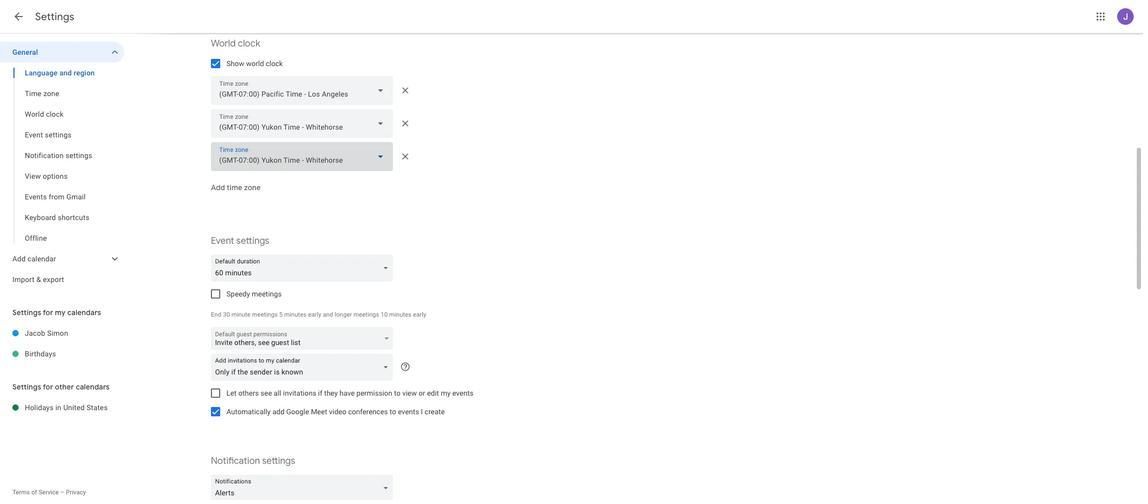 Task type: vqa. For each thing, say whether or not it's contained in the screenshot.
30 element to the top
no



Task type: describe. For each thing, give the bounding box(es) containing it.
and inside "group"
[[59, 69, 72, 77]]

from
[[49, 193, 65, 201]]

time zone
[[25, 90, 59, 98]]

2 early from the left
[[413, 311, 427, 319]]

settings for other calendars
[[12, 383, 110, 392]]

0 vertical spatial my
[[55, 308, 66, 318]]

meetings left 5
[[252, 311, 278, 319]]

edit
[[427, 390, 439, 398]]

export
[[43, 276, 64, 284]]

list
[[291, 339, 301, 347]]

add for add calendar
[[12, 255, 26, 263]]

keyboard shortcuts
[[25, 214, 89, 222]]

events from gmail
[[25, 193, 86, 201]]

birthdays link
[[25, 344, 124, 365]]

0 horizontal spatial event
[[25, 131, 43, 139]]

simon
[[47, 330, 68, 338]]

let
[[227, 390, 237, 398]]

language
[[25, 69, 58, 77]]

default guest permissions invite others, see guest list
[[215, 331, 301, 347]]

shortcuts
[[58, 214, 89, 222]]

holidays in united states
[[25, 404, 108, 412]]

–
[[60, 489, 64, 497]]

settings heading
[[35, 10, 74, 23]]

0 vertical spatial guest
[[237, 331, 252, 338]]

0 vertical spatial world
[[211, 38, 236, 50]]

add time zone button
[[207, 175, 265, 200]]

settings for settings for my calendars
[[12, 308, 41, 318]]

speedy
[[227, 290, 250, 299]]

0 vertical spatial world clock
[[211, 38, 260, 50]]

jacob
[[25, 330, 45, 338]]

1 vertical spatial event
[[211, 235, 234, 247]]

0 vertical spatial events
[[453, 390, 474, 398]]

general tree item
[[0, 42, 124, 63]]

create
[[425, 408, 445, 416]]

keyboard
[[25, 214, 56, 222]]

meet
[[311, 408, 328, 416]]

default
[[215, 331, 235, 338]]

automatically
[[227, 408, 271, 416]]

0 vertical spatial notification settings
[[25, 152, 92, 160]]

service
[[39, 489, 59, 497]]

notification inside tree
[[25, 152, 64, 160]]

end
[[211, 311, 222, 319]]

in
[[55, 404, 61, 412]]

1 vertical spatial clock
[[266, 59, 283, 68]]

events
[[25, 193, 47, 201]]

if
[[318, 390, 323, 398]]

import & export
[[12, 276, 64, 284]]

holidays in united states tree item
[[0, 398, 124, 419]]

jacob simon
[[25, 330, 68, 338]]

other
[[55, 383, 74, 392]]

view
[[25, 172, 41, 181]]

general
[[12, 48, 38, 56]]

settings for settings
[[35, 10, 74, 23]]

speedy meetings
[[227, 290, 282, 299]]

birthdays
[[25, 350, 56, 359]]

conferences
[[348, 408, 388, 416]]

import
[[12, 276, 35, 284]]

1 horizontal spatial my
[[441, 390, 451, 398]]

zone inside button
[[244, 183, 261, 192]]

0 horizontal spatial events
[[398, 408, 419, 416]]

others
[[239, 390, 259, 398]]

have
[[340, 390, 355, 398]]

settings for my calendars tree
[[0, 323, 124, 365]]

all
[[274, 390, 281, 398]]

0 vertical spatial to
[[394, 390, 401, 398]]

1 horizontal spatial notification settings
[[211, 456, 295, 468]]

for for other
[[43, 383, 53, 392]]

zone inside tree
[[43, 90, 59, 98]]

states
[[87, 404, 108, 412]]

privacy
[[66, 489, 86, 497]]

1 vertical spatial and
[[323, 311, 333, 319]]

others,
[[234, 339, 256, 347]]

10
[[381, 311, 388, 319]]

terms of service – privacy
[[12, 489, 86, 497]]

time
[[25, 90, 42, 98]]



Task type: locate. For each thing, give the bounding box(es) containing it.
options
[[43, 172, 68, 181]]

1 vertical spatial notification
[[211, 456, 260, 468]]

show world clock
[[227, 59, 283, 68]]

let others see all invitations if they have permission to view or edit my events
[[227, 390, 474, 398]]

add
[[273, 408, 285, 416]]

1 horizontal spatial add
[[211, 183, 225, 192]]

i
[[421, 408, 423, 416]]

1 vertical spatial events
[[398, 408, 419, 416]]

1 vertical spatial world
[[25, 110, 44, 118]]

1 horizontal spatial events
[[453, 390, 474, 398]]

0 vertical spatial settings
[[35, 10, 74, 23]]

settings
[[45, 131, 72, 139], [66, 152, 92, 160], [236, 235, 270, 247], [262, 456, 295, 468]]

2 vertical spatial settings
[[12, 383, 41, 392]]

add left time
[[211, 183, 225, 192]]

early up invite others, see guest list dropdown button
[[308, 311, 322, 319]]

0 horizontal spatial add
[[12, 255, 26, 263]]

clock up show world clock
[[238, 38, 260, 50]]

0 horizontal spatial and
[[59, 69, 72, 77]]

event settings
[[25, 131, 72, 139], [211, 235, 270, 247]]

for for my
[[43, 308, 53, 318]]

world clock up show
[[211, 38, 260, 50]]

calendar
[[28, 255, 56, 263]]

1 vertical spatial zone
[[244, 183, 261, 192]]

video
[[329, 408, 347, 416]]

30
[[223, 311, 230, 319]]

go back image
[[12, 10, 25, 23]]

my up the jacob simon 'tree item'
[[55, 308, 66, 318]]

united
[[63, 404, 85, 412]]

add calendar
[[12, 255, 56, 263]]

1 vertical spatial guest
[[271, 339, 289, 347]]

1 vertical spatial to
[[390, 408, 396, 416]]

0 horizontal spatial notification settings
[[25, 152, 92, 160]]

settings for settings for other calendars
[[12, 383, 41, 392]]

offline
[[25, 234, 47, 243]]

world
[[211, 38, 236, 50], [25, 110, 44, 118]]

0 horizontal spatial clock
[[46, 110, 64, 118]]

1 horizontal spatial world
[[211, 38, 236, 50]]

0 horizontal spatial notification
[[25, 152, 64, 160]]

notification settings
[[25, 152, 92, 160], [211, 456, 295, 468]]

view options
[[25, 172, 68, 181]]

clock right world
[[266, 59, 283, 68]]

1 horizontal spatial clock
[[238, 38, 260, 50]]

minute
[[232, 311, 251, 319]]

0 vertical spatial clock
[[238, 38, 260, 50]]

and left longer
[[323, 311, 333, 319]]

privacy link
[[66, 489, 86, 497]]

invite
[[215, 339, 233, 347]]

my right edit
[[441, 390, 451, 398]]

to
[[394, 390, 401, 398], [390, 408, 396, 416]]

language and region
[[25, 69, 95, 77]]

tree containing general
[[0, 42, 124, 290]]

calendars
[[67, 308, 101, 318], [76, 383, 110, 392]]

event settings inside "group"
[[25, 131, 72, 139]]

0 vertical spatial see
[[258, 339, 270, 347]]

tree
[[0, 42, 124, 290]]

0 horizontal spatial guest
[[237, 331, 252, 338]]

invite others, see guest list button
[[211, 328, 393, 353]]

see left all
[[261, 390, 272, 398]]

0 vertical spatial zone
[[43, 90, 59, 98]]

1 vertical spatial notification settings
[[211, 456, 295, 468]]

holidays in united states link
[[25, 398, 124, 419]]

holidays
[[25, 404, 54, 412]]

1 vertical spatial add
[[12, 255, 26, 263]]

for left other
[[43, 383, 53, 392]]

notification down automatically in the left bottom of the page
[[211, 456, 260, 468]]

1 vertical spatial for
[[43, 383, 53, 392]]

minutes right 5
[[284, 311, 307, 319]]

clock inside tree
[[46, 110, 64, 118]]

1 vertical spatial event settings
[[211, 235, 270, 247]]

calendars up the jacob simon 'tree item'
[[67, 308, 101, 318]]

and
[[59, 69, 72, 77], [323, 311, 333, 319]]

events left i
[[398, 408, 419, 416]]

2 horizontal spatial clock
[[266, 59, 283, 68]]

they
[[324, 390, 338, 398]]

None field
[[211, 76, 393, 105], [211, 109, 393, 138], [211, 142, 393, 171], [211, 255, 397, 282], [211, 354, 397, 381], [211, 475, 397, 501], [211, 76, 393, 105], [211, 109, 393, 138], [211, 142, 393, 171], [211, 255, 397, 282], [211, 354, 397, 381], [211, 475, 397, 501]]

invitations
[[283, 390, 317, 398]]

0 vertical spatial for
[[43, 308, 53, 318]]

see
[[258, 339, 270, 347], [261, 390, 272, 398]]

world up show
[[211, 38, 236, 50]]

and left region
[[59, 69, 72, 77]]

settings up jacob
[[12, 308, 41, 318]]

world clock down time zone
[[25, 110, 64, 118]]

notification settings down automatically in the left bottom of the page
[[211, 456, 295, 468]]

settings up holidays
[[12, 383, 41, 392]]

0 vertical spatial and
[[59, 69, 72, 77]]

show
[[227, 59, 244, 68]]

0 vertical spatial calendars
[[67, 308, 101, 318]]

jacob simon tree item
[[0, 323, 124, 344]]

meetings
[[252, 290, 282, 299], [252, 311, 278, 319], [354, 311, 379, 319]]

add inside button
[[211, 183, 225, 192]]

add
[[211, 183, 225, 192], [12, 255, 26, 263]]

settings for my calendars
[[12, 308, 101, 318]]

0 horizontal spatial zone
[[43, 90, 59, 98]]

group
[[0, 63, 124, 249]]

end 30 minute meetings 5 minutes early and longer meetings 10 minutes early
[[211, 311, 427, 319]]

settings
[[35, 10, 74, 23], [12, 308, 41, 318], [12, 383, 41, 392]]

0 horizontal spatial minutes
[[284, 311, 307, 319]]

permissions
[[254, 331, 287, 338]]

1 horizontal spatial and
[[323, 311, 333, 319]]

clock
[[238, 38, 260, 50], [266, 59, 283, 68], [46, 110, 64, 118]]

event
[[25, 131, 43, 139], [211, 235, 234, 247]]

1 early from the left
[[308, 311, 322, 319]]

0 horizontal spatial early
[[308, 311, 322, 319]]

early
[[308, 311, 322, 319], [413, 311, 427, 319]]

minutes right 10
[[389, 311, 412, 319]]

to left view
[[394, 390, 401, 398]]

time
[[227, 183, 243, 192]]

longer
[[335, 311, 352, 319]]

2 minutes from the left
[[389, 311, 412, 319]]

1 horizontal spatial event settings
[[211, 235, 270, 247]]

meetings left 10
[[354, 311, 379, 319]]

0 vertical spatial event settings
[[25, 131, 72, 139]]

permission
[[357, 390, 393, 398]]

0 vertical spatial add
[[211, 183, 225, 192]]

0 horizontal spatial world
[[25, 110, 44, 118]]

guest
[[237, 331, 252, 338], [271, 339, 289, 347]]

add time zone
[[211, 183, 261, 192]]

1 vertical spatial calendars
[[76, 383, 110, 392]]

add for add time zone
[[211, 183, 225, 192]]

world
[[246, 59, 264, 68]]

calendars for settings for other calendars
[[76, 383, 110, 392]]

gmail
[[66, 193, 86, 201]]

guest up others,
[[237, 331, 252, 338]]

notification settings up options
[[25, 152, 92, 160]]

google
[[286, 408, 309, 416]]

terms of service link
[[12, 489, 59, 497]]

see inside default guest permissions invite others, see guest list
[[258, 339, 270, 347]]

meetings up 5
[[252, 290, 282, 299]]

1 for from the top
[[43, 308, 53, 318]]

1 vertical spatial see
[[261, 390, 272, 398]]

1 horizontal spatial zone
[[244, 183, 261, 192]]

or
[[419, 390, 426, 398]]

1 vertical spatial settings
[[12, 308, 41, 318]]

notification
[[25, 152, 64, 160], [211, 456, 260, 468]]

automatically add google meet video conferences to events i create
[[227, 408, 445, 416]]

1 horizontal spatial guest
[[271, 339, 289, 347]]

settings right go back icon
[[35, 10, 74, 23]]

zone
[[43, 90, 59, 98], [244, 183, 261, 192]]

world down time
[[25, 110, 44, 118]]

birthdays tree item
[[0, 344, 124, 365]]

1 horizontal spatial minutes
[[389, 311, 412, 319]]

1 horizontal spatial early
[[413, 311, 427, 319]]

calendars up states
[[76, 383, 110, 392]]

world clock
[[211, 38, 260, 50], [25, 110, 64, 118]]

1 horizontal spatial notification
[[211, 456, 260, 468]]

region
[[74, 69, 95, 77]]

add up import
[[12, 255, 26, 263]]

0 horizontal spatial event settings
[[25, 131, 72, 139]]

notification up view options
[[25, 152, 64, 160]]

view
[[403, 390, 417, 398]]

calendars for settings for my calendars
[[67, 308, 101, 318]]

clock down time zone
[[46, 110, 64, 118]]

group containing language and region
[[0, 63, 124, 249]]

early right 10
[[413, 311, 427, 319]]

events
[[453, 390, 474, 398], [398, 408, 419, 416]]

1 vertical spatial my
[[441, 390, 451, 398]]

see down the "permissions"
[[258, 339, 270, 347]]

1 horizontal spatial world clock
[[211, 38, 260, 50]]

&
[[36, 276, 41, 284]]

0 horizontal spatial world clock
[[25, 110, 64, 118]]

2 for from the top
[[43, 383, 53, 392]]

1 vertical spatial world clock
[[25, 110, 64, 118]]

1 horizontal spatial event
[[211, 235, 234, 247]]

5
[[279, 311, 283, 319]]

events right edit
[[453, 390, 474, 398]]

terms
[[12, 489, 30, 497]]

1 minutes from the left
[[284, 311, 307, 319]]

2 vertical spatial clock
[[46, 110, 64, 118]]

my
[[55, 308, 66, 318], [441, 390, 451, 398]]

0 vertical spatial event
[[25, 131, 43, 139]]

0 vertical spatial notification
[[25, 152, 64, 160]]

of
[[31, 489, 37, 497]]

to right conferences
[[390, 408, 396, 416]]

for up 'jacob simon' on the left bottom of the page
[[43, 308, 53, 318]]

0 horizontal spatial my
[[55, 308, 66, 318]]

for
[[43, 308, 53, 318], [43, 383, 53, 392]]

guest down the "permissions"
[[271, 339, 289, 347]]

minutes
[[284, 311, 307, 319], [389, 311, 412, 319]]



